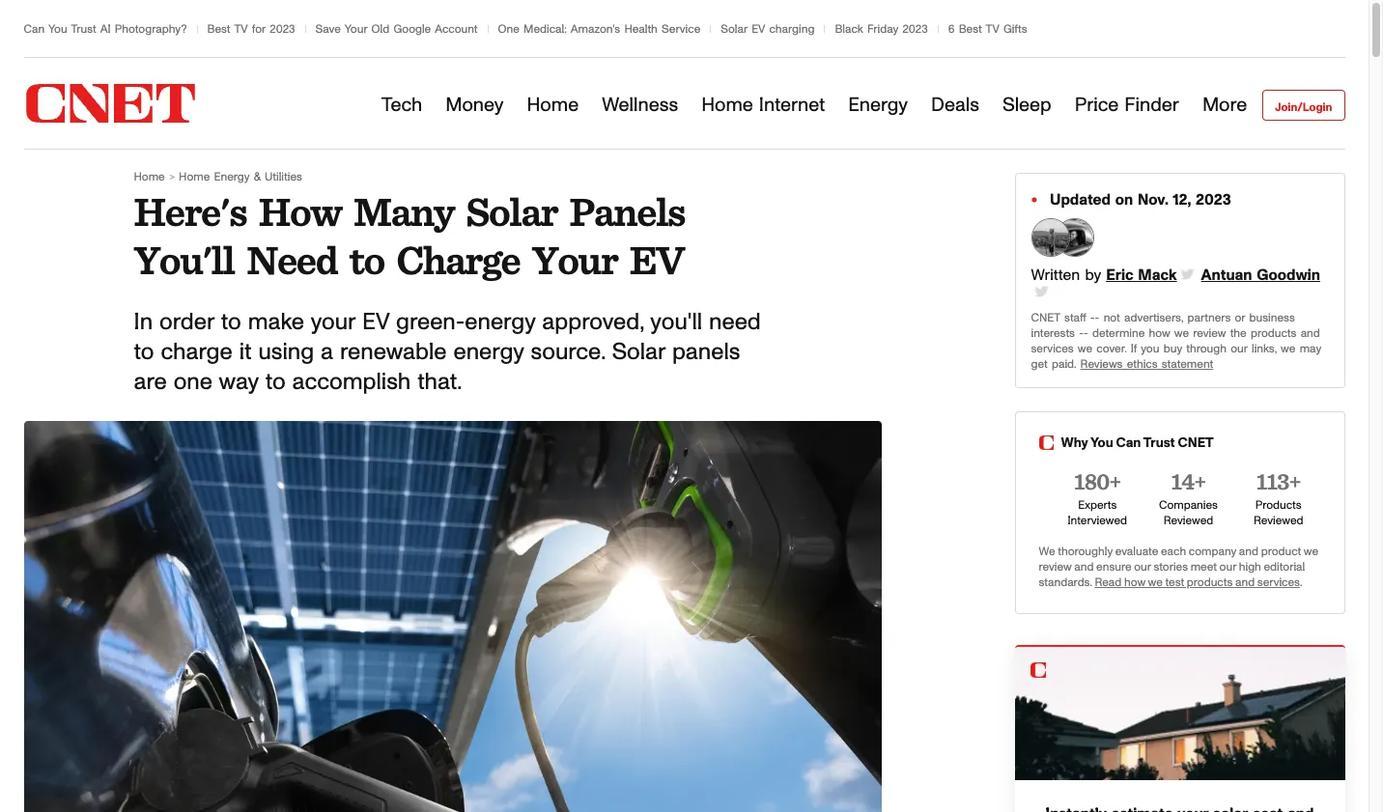 Task type: locate. For each thing, give the bounding box(es) containing it.
1 horizontal spatial ev
[[630, 236, 684, 284]]

you inside trending element
[[48, 23, 67, 35]]

you'll
[[650, 311, 702, 334]]

0 vertical spatial you
[[48, 23, 67, 35]]

not
[[1104, 312, 1120, 324]]

tv left for
[[234, 23, 248, 35]]

ev left charging
[[752, 23, 765, 35]]

0 horizontal spatial best
[[207, 23, 230, 35]]

1 vertical spatial products
[[1187, 577, 1233, 588]]

0 horizontal spatial your
[[345, 23, 367, 35]]

best tv for 2023 link
[[207, 23, 295, 35]]

0 horizontal spatial trust
[[71, 23, 96, 35]]

may
[[1300, 343, 1321, 355]]

charging
[[769, 23, 815, 35]]

1 horizontal spatial products
[[1251, 327, 1297, 339]]

if
[[1131, 343, 1137, 355]]

0 vertical spatial services
[[1031, 343, 1074, 355]]

home link
[[134, 171, 165, 183]]

our down the the
[[1231, 343, 1248, 355]]

2 vertical spatial ev
[[362, 311, 389, 334]]

2 best from the left
[[959, 23, 982, 35]]

home energy & utilities link
[[179, 171, 302, 183]]

1 vertical spatial you
[[1091, 437, 1113, 450]]

energy up "that."
[[454, 341, 524, 364]]

to down using
[[265, 371, 286, 394]]

here's how many solar panels you'll need to charge your ev
[[134, 187, 685, 284]]

ev up you'll
[[630, 236, 684, 284]]

cnet logo image down standards.
[[1030, 663, 1046, 678]]

trust left ai
[[71, 23, 96, 35]]

thoroughly
[[1058, 546, 1113, 557]]

high
[[1239, 561, 1261, 573]]

0 horizontal spatial 2023
[[270, 23, 295, 35]]

review inside we thoroughly evaluate each company and product we review and ensure our stories meet our high editorial standards.
[[1039, 561, 1072, 573]]

how
[[1149, 327, 1170, 339], [1124, 577, 1146, 588]]

antuan goodwin
[[1201, 268, 1321, 283]]

we inside we thoroughly evaluate each company and product we review and ensure our stories meet our high editorial standards.
[[1304, 546, 1319, 557]]

cnet up 14+
[[1178, 437, 1214, 450]]

1 horizontal spatial 2023
[[903, 23, 928, 35]]

we left may
[[1281, 343, 1296, 355]]

gifts
[[1004, 23, 1027, 35]]

review down the partners
[[1193, 327, 1226, 339]]

ensure
[[1097, 561, 1132, 573]]

evaluate
[[1115, 546, 1159, 557]]

house with solar panels image
[[1015, 647, 1345, 780]]

reviewed inside 14+ companies reviewed
[[1164, 515, 1214, 526]]

one medical: amazon's health service link
[[498, 23, 701, 35]]

and inside cnet staff -- not advertisers, partners or business interests -- determine how we review the products and services we cover. if you buy through our links, we may get paid.
[[1301, 327, 1320, 339]]

reviewed down "products"
[[1254, 515, 1304, 526]]

order
[[159, 311, 214, 334]]

0 vertical spatial can
[[24, 23, 45, 35]]

reviewed for 14+
[[1164, 515, 1214, 526]]

solar ev charging
[[721, 23, 815, 35]]

we right product
[[1304, 546, 1319, 557]]

1 vertical spatial how
[[1124, 577, 1146, 588]]

energy down the black friday 2023
[[848, 95, 908, 114]]

company
[[1189, 546, 1237, 557]]

read
[[1095, 577, 1122, 588]]

1 vertical spatial ev
[[630, 236, 684, 284]]

2 horizontal spatial solar
[[721, 23, 748, 35]]

2023 right for
[[270, 23, 295, 35]]

0 vertical spatial solar
[[721, 23, 748, 35]]

1 horizontal spatial trust
[[1144, 437, 1175, 450]]

advertisers,
[[1125, 312, 1184, 324]]

you right why
[[1091, 437, 1113, 450]]

14+
[[1171, 468, 1206, 496]]

and down high
[[1235, 577, 1255, 588]]

180+ experts interviewed
[[1068, 468, 1127, 526]]

why you can trust cnet
[[1061, 437, 1214, 450]]

in
[[134, 311, 153, 334]]

0 horizontal spatial review
[[1039, 561, 1072, 573]]

products inside cnet staff -- not advertisers, partners or business interests -- determine how we review the products and services we cover. if you buy through our links, we may get paid.
[[1251, 327, 1297, 339]]

113+ products reviewed
[[1254, 468, 1304, 526]]

services
[[1031, 343, 1074, 355], [1258, 577, 1300, 588]]

and up may
[[1301, 327, 1320, 339]]

review inside cnet staff -- not advertisers, partners or business interests -- determine how we review the products and services we cover. if you buy through our links, we may get paid.
[[1193, 327, 1226, 339]]

home for home internet
[[701, 95, 753, 114]]

finder
[[1125, 95, 1179, 114]]

ev inside in order to make your ev green-energy approved, you'll need to charge it using a renewable energy source. solar panels are one way to accomplish that.
[[362, 311, 389, 334]]

products
[[1251, 327, 1297, 339], [1187, 577, 1233, 588]]

standards.
[[1039, 577, 1092, 588]]

how down ensure
[[1124, 577, 1146, 588]]

1 vertical spatial cnet logo image
[[1030, 663, 1046, 678]]

energy left &
[[214, 171, 250, 183]]

6
[[948, 23, 955, 35]]

to inside here's how many solar panels you'll need to charge your ev
[[349, 236, 384, 284]]

0 horizontal spatial can
[[24, 23, 45, 35]]

0 vertical spatial your
[[345, 23, 367, 35]]

you for can
[[48, 23, 67, 35]]

you left ai
[[48, 23, 67, 35]]

your left old
[[345, 23, 367, 35]]

reviewed
[[1164, 515, 1214, 526], [1254, 515, 1304, 526]]

1 horizontal spatial energy
[[848, 95, 908, 114]]

a
[[321, 341, 333, 364]]

to up your
[[349, 236, 384, 284]]

solar inside in order to make your ev green-energy approved, you'll need to charge it using a renewable energy source. solar panels are one way to accomplish that.
[[612, 341, 665, 364]]

0 horizontal spatial solar
[[466, 187, 557, 236]]

updated
[[1050, 192, 1111, 208]]

price finder link
[[1075, 74, 1179, 136]]

products down meet
[[1187, 577, 1233, 588]]

-
[[1090, 312, 1095, 324], [1095, 312, 1100, 324], [1079, 327, 1084, 339], [1084, 327, 1088, 339]]

ev inside trending element
[[752, 23, 765, 35]]

read how we test products and services link
[[1095, 577, 1300, 588]]

0 vertical spatial trust
[[71, 23, 96, 35]]

1 vertical spatial services
[[1258, 577, 1300, 588]]

determine
[[1093, 327, 1145, 339]]

trust
[[71, 23, 96, 35], [1144, 437, 1175, 450]]

0 horizontal spatial services
[[1031, 343, 1074, 355]]

1 horizontal spatial best
[[959, 23, 982, 35]]

buy
[[1164, 343, 1182, 355]]

0 horizontal spatial tv
[[234, 23, 248, 35]]

review down we
[[1039, 561, 1072, 573]]

test
[[1165, 577, 1184, 588]]

our down evaluate on the right of the page
[[1134, 561, 1151, 573]]

energy up source.
[[465, 311, 536, 334]]

your up approved,
[[532, 236, 618, 284]]

0 horizontal spatial ev
[[362, 311, 389, 334]]

1 horizontal spatial review
[[1193, 327, 1226, 339]]

1 vertical spatial can
[[1116, 437, 1141, 450]]

you
[[1141, 343, 1160, 355]]

products down "business"
[[1251, 327, 1297, 339]]

cnet logo image left why
[[1039, 436, 1053, 450]]

solar inside here's how many solar panels you'll need to charge your ev
[[466, 187, 557, 236]]

we up the buy
[[1174, 327, 1189, 339]]

6 best tv gifts link
[[948, 23, 1027, 35]]

deals
[[931, 95, 979, 114]]

cnet image
[[24, 84, 197, 123]]

can you trust ai photography? link
[[24, 23, 187, 35]]

using
[[258, 341, 314, 364]]

way
[[219, 371, 259, 394]]

panels
[[672, 341, 740, 364]]

can up 180+
[[1116, 437, 1141, 450]]

your inside trending element
[[345, 23, 367, 35]]

mack
[[1138, 268, 1177, 283]]

0 vertical spatial products
[[1251, 327, 1297, 339]]

friday
[[867, 23, 899, 35]]

services inside cnet staff -- not advertisers, partners or business interests -- determine how we review the products and services we cover. if you buy through our links, we may get paid.
[[1031, 343, 1074, 355]]

can left ai
[[24, 23, 45, 35]]

cnet logo image
[[1039, 436, 1053, 450], [1030, 663, 1046, 678]]

1 vertical spatial cnet
[[1178, 437, 1214, 450]]

need
[[709, 311, 761, 334]]

tv left gifts
[[986, 23, 999, 35]]

services down interests
[[1031, 343, 1074, 355]]

best right 6
[[959, 23, 982, 35]]

meet
[[1191, 561, 1217, 573]]

best left for
[[207, 23, 230, 35]]

trust inside trending element
[[71, 23, 96, 35]]

0 horizontal spatial you
[[48, 23, 67, 35]]

1 horizontal spatial your
[[532, 236, 618, 284]]

0 horizontal spatial reviewed
[[1164, 515, 1214, 526]]

2 tv from the left
[[986, 23, 999, 35]]

one
[[498, 23, 520, 35]]

and up high
[[1239, 546, 1259, 557]]

accomplish
[[292, 371, 411, 394]]

wellness
[[602, 95, 678, 114]]

ev up renewable
[[362, 311, 389, 334]]

cnet inside cnet staff -- not advertisers, partners or business interests -- determine how we review the products and services we cover. if you buy through our links, we may get paid.
[[1031, 312, 1060, 324]]

and
[[1301, 327, 1320, 339], [1239, 546, 1259, 557], [1074, 561, 1094, 573], [1235, 577, 1255, 588]]

1 horizontal spatial reviewed
[[1254, 515, 1304, 526]]

2 reviewed from the left
[[1254, 515, 1304, 526]]

cnet up interests
[[1031, 312, 1060, 324]]

0 horizontal spatial cnet
[[1031, 312, 1060, 324]]

1 reviewed from the left
[[1164, 515, 1214, 526]]

best
[[207, 23, 230, 35], [959, 23, 982, 35]]

our inside cnet staff -- not advertisers, partners or business interests -- determine how we review the products and services we cover. if you buy through our links, we may get paid.
[[1231, 343, 1248, 355]]

0 vertical spatial cnet
[[1031, 312, 1060, 324]]

0 vertical spatial ev
[[752, 23, 765, 35]]

1 horizontal spatial how
[[1149, 327, 1170, 339]]

reviewed down companies
[[1164, 515, 1214, 526]]

one
[[174, 371, 212, 394]]

interviewed
[[1068, 515, 1127, 526]]

services down editorial on the right of the page
[[1258, 577, 1300, 588]]

more
[[1203, 95, 1247, 114]]

black
[[835, 23, 863, 35]]

in order to make your ev green-energy approved, you'll need to charge it using a renewable energy source. solar panels are one way to accomplish that.
[[134, 311, 761, 394]]

1 vertical spatial your
[[532, 236, 618, 284]]

reviews ethics statement
[[1081, 358, 1214, 370]]

2023 right 12,
[[1196, 192, 1231, 208]]

1 vertical spatial energy
[[454, 341, 524, 364]]

save your old google account link
[[315, 23, 478, 35]]

our down company
[[1220, 561, 1237, 573]]

1 horizontal spatial you
[[1091, 437, 1113, 450]]

0 vertical spatial how
[[1149, 327, 1170, 339]]

renewable
[[340, 341, 447, 364]]

your
[[345, 23, 367, 35], [532, 236, 618, 284]]

1 horizontal spatial tv
[[986, 23, 999, 35]]

antuan goodwin twitter image
[[1035, 219, 1048, 364]]

trust up 14+
[[1144, 437, 1175, 450]]

to
[[349, 236, 384, 284], [221, 311, 241, 334], [134, 341, 154, 364], [265, 371, 286, 394]]

2 horizontal spatial ev
[[752, 23, 765, 35]]

antuan roadshow headshots jpegs 1893 007.jpg image
[[1056, 219, 1093, 256]]

editorial
[[1264, 561, 1305, 573]]

2023 right friday
[[903, 23, 928, 35]]

2 vertical spatial solar
[[612, 341, 665, 364]]

how down advertisers,
[[1149, 327, 1170, 339]]

tech
[[382, 95, 422, 114]]

black friday 2023 link
[[835, 23, 928, 35]]

1 tv from the left
[[234, 23, 248, 35]]

solar inside trending element
[[721, 23, 748, 35]]

1 horizontal spatial solar
[[612, 341, 665, 364]]

1 vertical spatial solar
[[466, 187, 557, 236]]

charge
[[396, 236, 520, 284]]

1 vertical spatial energy
[[214, 171, 250, 183]]

0 vertical spatial review
[[1193, 327, 1226, 339]]

1 vertical spatial review
[[1039, 561, 1072, 573]]

tv
[[234, 23, 248, 35], [986, 23, 999, 35]]



Task type: describe. For each thing, give the bounding box(es) containing it.
links,
[[1252, 343, 1277, 355]]

trending element
[[24, 0, 1345, 58]]

close up view of an ev charging using a solar car port image
[[24, 422, 881, 812]]

to up it
[[221, 311, 241, 334]]

ai
[[100, 23, 111, 35]]

for
[[252, 23, 266, 35]]

price
[[1075, 95, 1119, 114]]

it
[[239, 341, 252, 364]]

.
[[1300, 577, 1303, 588]]

here's
[[134, 187, 247, 236]]

solar ev charging link
[[721, 23, 815, 35]]

eric mack twitter image
[[1181, 202, 1194, 347]]

0 vertical spatial energy
[[848, 95, 908, 114]]

goodwin
[[1257, 268, 1321, 283]]

cnet staff -- not advertisers, partners or business interests -- determine how we review the products and services we cover. if you buy through our links, we may get paid.
[[1031, 312, 1321, 370]]

can you trust ai photography?
[[24, 23, 187, 35]]

reviews ethics statement link
[[1081, 358, 1214, 370]]

and down thoroughly
[[1074, 561, 1094, 573]]

written by eric mack
[[1031, 268, 1177, 283]]

we up reviews
[[1078, 343, 1093, 355]]

interests
[[1031, 327, 1075, 339]]

photography?
[[115, 23, 187, 35]]

home for home energy & utilities
[[179, 171, 210, 183]]

1 horizontal spatial can
[[1116, 437, 1141, 450]]

ethics
[[1127, 358, 1158, 370]]

to down the in
[[134, 341, 154, 364]]

12,
[[1173, 192, 1191, 208]]

source.
[[531, 341, 605, 364]]

charge
[[161, 341, 233, 364]]

113+
[[1257, 468, 1301, 496]]

your inside here's how many solar panels you'll need to charge your ev
[[532, 236, 618, 284]]

the
[[1230, 327, 1247, 339]]

2 horizontal spatial 2023
[[1196, 192, 1231, 208]]

you for why
[[1091, 437, 1113, 450]]

written
[[1031, 268, 1080, 283]]

by
[[1085, 268, 1101, 283]]

best tv for 2023
[[207, 23, 295, 35]]

staff
[[1065, 312, 1086, 324]]

1 best from the left
[[207, 23, 230, 35]]

your
[[311, 311, 355, 334]]

1 horizontal spatial cnet
[[1178, 437, 1214, 450]]

updated on nov. 12, 2023
[[1045, 192, 1231, 208]]

google
[[394, 23, 431, 35]]

product
[[1261, 546, 1301, 557]]

180+
[[1074, 468, 1121, 496]]

account
[[435, 23, 478, 35]]

money
[[446, 95, 504, 114]]

amazon's
[[571, 23, 620, 35]]

join/login button
[[1263, 89, 1345, 120]]

how inside cnet staff -- not advertisers, partners or business interests -- determine how we review the products and services we cover. if you buy through our links, we may get paid.
[[1149, 327, 1170, 339]]

products
[[1256, 499, 1302, 511]]

ev inside here's how many solar panels you'll need to charge your ev
[[630, 236, 684, 284]]

why
[[1061, 437, 1088, 450]]

0 horizontal spatial energy
[[214, 171, 250, 183]]

we thoroughly evaluate each company and product we review and ensure our stories meet our high editorial standards.
[[1039, 546, 1319, 588]]

home for 'home' link
[[134, 171, 165, 183]]

that.
[[418, 371, 462, 394]]

price finder
[[1075, 95, 1179, 114]]

we left test
[[1148, 577, 1163, 588]]

through
[[1187, 343, 1227, 355]]

home energy & utilities
[[179, 171, 302, 183]]

img 20200924 185317 image
[[1032, 219, 1069, 256]]

reviews
[[1081, 358, 1123, 370]]

save your old google account
[[315, 23, 478, 35]]

you'll
[[134, 236, 234, 284]]

companies
[[1159, 499, 1218, 511]]

each
[[1161, 546, 1186, 557]]

0 vertical spatial cnet logo image
[[1039, 436, 1053, 450]]

can inside trending element
[[24, 23, 45, 35]]

0 horizontal spatial products
[[1187, 577, 1233, 588]]

eric
[[1106, 268, 1134, 283]]

stories
[[1154, 561, 1188, 573]]

antuan
[[1201, 268, 1252, 283]]

6 best tv gifts
[[948, 23, 1027, 35]]

green-
[[396, 311, 465, 334]]

paid.
[[1052, 358, 1076, 370]]

or
[[1235, 312, 1245, 324]]

join/login
[[1275, 101, 1333, 113]]

medical:
[[524, 23, 567, 35]]

0 vertical spatial energy
[[465, 311, 536, 334]]

one medical: amazon's health service
[[498, 23, 701, 35]]

many
[[354, 187, 454, 236]]

1 vertical spatial trust
[[1144, 437, 1175, 450]]

black friday 2023
[[835, 23, 928, 35]]

home internet
[[701, 95, 825, 114]]

cover.
[[1097, 343, 1127, 355]]

0 horizontal spatial how
[[1124, 577, 1146, 588]]

1 horizontal spatial services
[[1258, 577, 1300, 588]]

read how we test products and services .
[[1095, 577, 1303, 588]]

we
[[1039, 546, 1055, 557]]

need
[[246, 236, 337, 284]]

reviewed for 113+
[[1254, 515, 1304, 526]]

sleep
[[1003, 95, 1052, 114]]

internet
[[759, 95, 825, 114]]



Task type: vqa. For each thing, say whether or not it's contained in the screenshot.
the top CNET
yes



